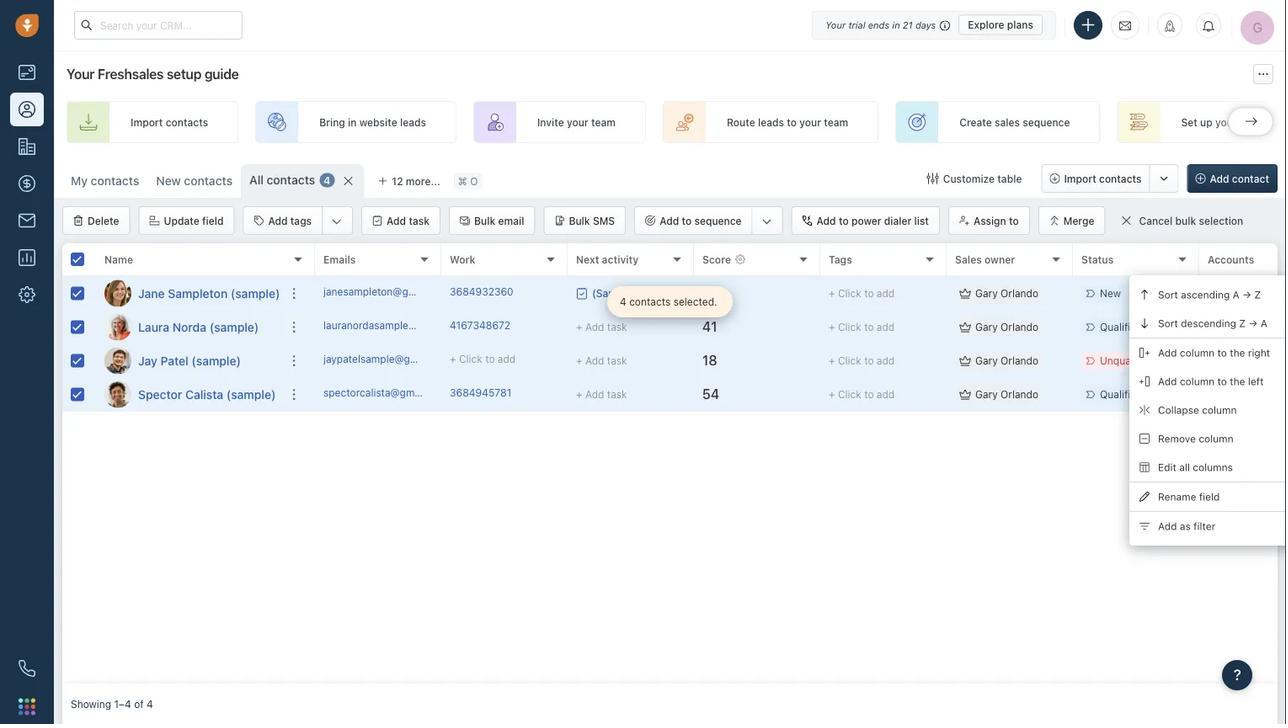 Task type: vqa. For each thing, say whether or not it's contained in the screenshot.
Spector Calista (Sample) link
yes



Task type: describe. For each thing, give the bounding box(es) containing it.
your for your freshsales setup guide
[[67, 66, 95, 82]]

spector calista (sample) link
[[138, 386, 276, 403]]

3 your from the left
[[1216, 116, 1238, 128]]

add for 41
[[877, 321, 895, 333]]

sales inside set up your sales pipe link
[[1241, 116, 1266, 128]]

bulk sms button
[[544, 206, 626, 235]]

import contacts for import contacts 'button'
[[1065, 173, 1142, 185]]

as
[[1181, 521, 1191, 533]]

click for 41
[[838, 321, 862, 333]]

field for rename field
[[1200, 491, 1221, 503]]

create sales sequence link
[[896, 101, 1101, 143]]

tags
[[291, 215, 312, 227]]

spector
[[138, 388, 182, 402]]

press space to deselect this row. row containing 18
[[315, 345, 1287, 378]]

1 your from the left
[[567, 116, 589, 128]]

laura norda (sample)
[[138, 320, 259, 334]]

work
[[450, 254, 476, 265]]

of
[[134, 699, 144, 710]]

add for 18
[[877, 355, 895, 367]]

qualified for 41
[[1101, 321, 1143, 333]]

set up your sales pipe
[[1182, 116, 1287, 128]]

invite
[[538, 116, 564, 128]]

add for add task
[[387, 215, 406, 227]]

41
[[703, 319, 718, 335]]

+ click to add for 18
[[829, 355, 895, 367]]

l image
[[105, 314, 131, 341]]

→ for z
[[1243, 289, 1252, 301]]

assign to
[[974, 215, 1020, 227]]

edit
[[1159, 462, 1177, 474]]

0 vertical spatial in
[[893, 19, 901, 30]]

bulk sms
[[569, 215, 615, 227]]

more...
[[406, 175, 441, 187]]

techcave
[[1208, 389, 1253, 401]]

task inside button
[[409, 215, 430, 227]]

bulk for bulk sms
[[569, 215, 590, 227]]

new for new
[[1101, 288, 1122, 300]]

+ add task for 54
[[576, 389, 627, 401]]

next activity
[[576, 254, 639, 265]]

janesampleton@gmail.com
[[324, 286, 451, 298]]

1 gary orlando from the top
[[976, 288, 1039, 300]]

container_wx8msf4aqz5i3rn1 image for qualified
[[960, 389, 972, 401]]

next
[[576, 254, 600, 265]]

+ add task for 18
[[576, 355, 627, 367]]

phone element
[[10, 652, 44, 686]]

right
[[1249, 347, 1271, 359]]

explore
[[968, 19, 1005, 31]]

angle down image
[[332, 213, 342, 230]]

3684932360 link
[[450, 285, 514, 303]]

jaypatelsample@gmail.com + click to add
[[324, 353, 516, 365]]

delete button
[[62, 206, 130, 235]]

set up your sales pipe link
[[1118, 101, 1287, 143]]

selection
[[1200, 215, 1244, 227]]

container_wx8msf4aqz5i3rn1 image for new
[[960, 288, 972, 300]]

add for add as filter
[[1159, 521, 1178, 533]]

route leads to your team
[[727, 116, 849, 128]]

setup
[[167, 66, 202, 82]]

4167348672 link
[[450, 318, 511, 336]]

orlando for 54
[[1001, 389, 1039, 401]]

21
[[903, 19, 913, 30]]

→ for a
[[1249, 318, 1259, 329]]

press space to deselect this row. row containing spector calista (sample)
[[62, 378, 315, 412]]

left
[[1249, 376, 1265, 388]]

contact
[[1233, 173, 1270, 185]]

the for right
[[1231, 347, 1246, 359]]

create sales sequence
[[960, 116, 1071, 128]]

import contacts button
[[1042, 164, 1151, 193]]

container_wx8msf4aqz5i3rn1 image for cancel bulk selection
[[1121, 215, 1133, 227]]

gary orlando for 41
[[976, 321, 1039, 333]]

menu containing sort ascending a → z
[[1130, 276, 1287, 546]]

unqualified
[[1101, 355, 1155, 367]]

bring in website leads
[[320, 116, 426, 128]]

1 vertical spatial 4
[[620, 296, 627, 308]]

plans
[[1008, 19, 1034, 31]]

18
[[703, 353, 718, 369]]

add tags group
[[243, 206, 353, 235]]

contacts inside import contacts link
[[166, 116, 208, 128]]

spectorcalista@gmail.com link
[[324, 386, 449, 404]]

click for 18
[[838, 355, 862, 367]]

import for import contacts 'button'
[[1065, 173, 1097, 185]]

sequence for add to sequence
[[695, 215, 742, 227]]

contacts inside import contacts 'button'
[[1100, 173, 1142, 185]]

jay patel (sample)
[[138, 354, 241, 368]]

angle down image
[[762, 213, 772, 230]]

0 vertical spatial (sampl
[[1255, 321, 1287, 333]]

add to power dialer list button
[[792, 206, 940, 235]]

add for add to power dialer list
[[817, 215, 837, 227]]

ascending
[[1182, 289, 1231, 301]]

import contacts for import contacts link
[[131, 116, 208, 128]]

sort descending z → a menu item
[[1130, 309, 1287, 338]]

techcave (sampl
[[1208, 389, 1287, 401]]

corp
[[1217, 355, 1241, 367]]

trial
[[849, 19, 866, 30]]

sequence for create sales sequence
[[1023, 116, 1071, 128]]

jay
[[138, 354, 158, 368]]

add tags button
[[244, 207, 322, 234]]

2 leads from the left
[[758, 116, 785, 128]]

lauranordasample@gmail.com
[[324, 320, 467, 332]]

import contacts group
[[1042, 164, 1179, 193]]

1 vertical spatial in
[[348, 116, 357, 128]]

freshworks switcher image
[[19, 699, 35, 716]]

freshsales
[[98, 66, 164, 82]]

row group containing 48
[[315, 277, 1287, 412]]

sort descending z → a
[[1159, 318, 1268, 329]]

up
[[1201, 116, 1213, 128]]

column for add column to the right
[[1181, 347, 1215, 359]]

grid containing 48
[[62, 244, 1287, 684]]

pipe
[[1269, 116, 1287, 128]]

2 vertical spatial 4
[[147, 699, 153, 710]]

rename field menu item
[[1130, 483, 1287, 512]]

add for add column to the left
[[1159, 376, 1178, 388]]

e corp (sample) link
[[1208, 355, 1285, 367]]

remove column menu item
[[1130, 425, 1287, 453]]

contacts up update field
[[184, 174, 233, 188]]

status
[[1082, 254, 1114, 265]]

collapse column menu item
[[1130, 396, 1287, 425]]

orlando for 41
[[1001, 321, 1039, 333]]

score
[[703, 254, 732, 265]]

add to sequence button
[[636, 207, 752, 234]]

list
[[915, 215, 929, 227]]

press space to deselect this row. row containing jay patel (sample)
[[62, 345, 315, 378]]

widgetz.io (samp link
[[1208, 288, 1287, 300]]

all contacts 4
[[250, 173, 331, 187]]

2 your from the left
[[800, 116, 822, 128]]

showing 1–4 of 4
[[71, 699, 153, 710]]

sales inside create sales sequence link
[[995, 116, 1021, 128]]

filter
[[1194, 521, 1216, 533]]

Search your CRM... text field
[[74, 11, 243, 40]]

e corp (sample)
[[1208, 355, 1285, 367]]

1 vertical spatial (sampl
[[1256, 389, 1287, 401]]

4 contacts selected.
[[620, 296, 718, 308]]

container_wx8msf4aqz5i3rn1 image for customize table
[[928, 173, 939, 185]]

press space to deselect this row. row containing 54
[[315, 378, 1287, 412]]

(samp
[[1262, 288, 1287, 300]]

add for 54
[[877, 389, 895, 401]]

delete
[[88, 215, 119, 227]]

column for add column to the left
[[1181, 376, 1215, 388]]

add task button
[[362, 206, 441, 235]]

bulk email
[[474, 215, 525, 227]]

3684945781
[[450, 387, 512, 399]]

rename field
[[1159, 491, 1221, 503]]

+ click to add for 41
[[829, 321, 895, 333]]

add contact button
[[1188, 164, 1278, 193]]

(sample) for jay patel (sample)
[[192, 354, 241, 368]]

qualified for 54
[[1101, 389, 1143, 401]]

spectorcalista@gmail.com
[[324, 387, 449, 399]]

sort ascending a → z
[[1159, 289, 1262, 301]]

54
[[703, 386, 720, 402]]



Task type: locate. For each thing, give the bounding box(es) containing it.
j image
[[105, 280, 131, 307], [105, 348, 131, 375]]

1 horizontal spatial team
[[824, 116, 849, 128]]

bulk
[[474, 215, 496, 227], [569, 215, 590, 227]]

(sampl right inc
[[1255, 321, 1287, 333]]

2 sales from the left
[[1241, 116, 1266, 128]]

route leads to your team link
[[663, 101, 879, 143]]

4 + click to add from the top
[[829, 389, 895, 401]]

4 right 'of'
[[147, 699, 153, 710]]

48
[[703, 285, 720, 301]]

rename
[[1159, 491, 1197, 503]]

1 horizontal spatial leads
[[758, 116, 785, 128]]

janesampleton@gmail.com 3684932360
[[324, 286, 514, 298]]

0 horizontal spatial in
[[348, 116, 357, 128]]

o
[[470, 175, 478, 187]]

days
[[916, 19, 936, 30]]

add for add contact
[[1211, 173, 1230, 185]]

0 vertical spatial z
[[1255, 289, 1262, 301]]

1 orlando from the top
[[1001, 288, 1039, 300]]

your freshsales setup guide
[[67, 66, 239, 82]]

1 vertical spatial the
[[1231, 376, 1246, 388]]

explore plans
[[968, 19, 1034, 31]]

1 vertical spatial import contacts
[[1065, 173, 1142, 185]]

my
[[71, 174, 88, 188]]

gary for 18
[[976, 355, 998, 367]]

qualified up unqualified
[[1101, 321, 1143, 333]]

(sample) for spector calista (sample)
[[227, 388, 276, 402]]

2 gary from the top
[[976, 321, 998, 333]]

your left trial
[[826, 19, 846, 30]]

sort for sort descending z → a
[[1159, 318, 1179, 329]]

add inside group
[[268, 215, 288, 227]]

to inside group
[[682, 215, 692, 227]]

import down your freshsales setup guide
[[131, 116, 163, 128]]

0 horizontal spatial team
[[592, 116, 616, 128]]

3684945781 link
[[450, 386, 512, 404]]

1 qualified from the top
[[1101, 321, 1143, 333]]

add as filter
[[1159, 521, 1216, 533]]

0 vertical spatial new
[[156, 174, 181, 188]]

→ up right
[[1249, 318, 1259, 329]]

task for 54
[[607, 389, 627, 401]]

update field
[[164, 215, 224, 227]]

in right bring
[[348, 116, 357, 128]]

1 horizontal spatial new
[[1101, 288, 1122, 300]]

2 row group from the left
[[315, 277, 1287, 412]]

leads right website
[[400, 116, 426, 128]]

task for 18
[[607, 355, 627, 367]]

0 vertical spatial your
[[826, 19, 846, 30]]

sms
[[593, 215, 615, 227]]

1 horizontal spatial sequence
[[1023, 116, 1071, 128]]

new contacts
[[156, 174, 233, 188]]

1 gary from the top
[[976, 288, 998, 300]]

container_wx8msf4aqz5i3rn1 image
[[928, 173, 939, 185], [1121, 215, 1133, 227], [960, 322, 972, 333]]

0 horizontal spatial new
[[156, 174, 181, 188]]

0 vertical spatial container_wx8msf4aqz5i3rn1 image
[[928, 173, 939, 185]]

jaypatelsample@gmail.com link
[[324, 352, 453, 370]]

0 vertical spatial qualified
[[1101, 321, 1143, 333]]

contacts up cancel on the right top of page
[[1100, 173, 1142, 185]]

(sample) for laura norda (sample)
[[210, 320, 259, 334]]

import up merge
[[1065, 173, 1097, 185]]

field inside menu item
[[1200, 491, 1221, 503]]

orlando for 18
[[1001, 355, 1039, 367]]

1 horizontal spatial 4
[[324, 174, 331, 186]]

set
[[1182, 116, 1198, 128]]

(sampl down left
[[1256, 389, 1287, 401]]

0 horizontal spatial leads
[[400, 116, 426, 128]]

+ click to add for 54
[[829, 389, 895, 401]]

0 vertical spatial sort
[[1159, 289, 1179, 301]]

2 gary orlando from the top
[[976, 321, 1039, 333]]

12 more... button
[[369, 169, 450, 193]]

sales left pipe
[[1241, 116, 1266, 128]]

(sample) for jane sampleton (sample)
[[231, 287, 280, 300]]

import contacts inside import contacts 'button'
[[1065, 173, 1142, 185]]

1 vertical spatial field
[[1200, 491, 1221, 503]]

sequence right create
[[1023, 116, 1071, 128]]

import for import contacts link
[[131, 116, 163, 128]]

0 horizontal spatial your
[[567, 116, 589, 128]]

→ left "(samp"
[[1243, 289, 1252, 301]]

1 horizontal spatial in
[[893, 19, 901, 30]]

2 horizontal spatial your
[[1216, 116, 1238, 128]]

0 horizontal spatial z
[[1240, 318, 1247, 329]]

edit all columns menu item
[[1130, 453, 1287, 482]]

2 vertical spatial container_wx8msf4aqz5i3rn1 image
[[960, 322, 972, 333]]

(sample) up the spector calista (sample)
[[192, 354, 241, 368]]

(sample) right calista
[[227, 388, 276, 402]]

showing
[[71, 699, 111, 710]]

menu
[[1130, 276, 1287, 546]]

field inside button
[[202, 215, 224, 227]]

orlando
[[1001, 288, 1039, 300], [1001, 321, 1039, 333], [1001, 355, 1039, 367], [1001, 389, 1039, 401]]

press space to deselect this row. row
[[62, 277, 315, 311], [315, 277, 1287, 311], [62, 311, 315, 345], [315, 311, 1287, 345], [62, 345, 315, 378], [315, 345, 1287, 378], [62, 378, 315, 412], [315, 378, 1287, 412]]

task for 41
[[607, 322, 627, 333]]

(sample) inside jane sampleton (sample) link
[[231, 287, 280, 300]]

field right update
[[202, 215, 224, 227]]

4 right all contacts "link"
[[324, 174, 331, 186]]

(sample)
[[231, 287, 280, 300], [210, 320, 259, 334], [192, 354, 241, 368], [1244, 355, 1285, 367], [227, 388, 276, 402]]

the for left
[[1231, 376, 1246, 388]]

new inside row group
[[1101, 288, 1122, 300]]

2 qualified from the top
[[1101, 389, 1143, 401]]

sort left ascending
[[1159, 289, 1179, 301]]

0 vertical spatial the
[[1231, 347, 1246, 359]]

press space to deselect this row. row containing 41
[[315, 311, 1287, 345]]

team
[[592, 116, 616, 128], [824, 116, 849, 128]]

in left 21 on the right top of the page
[[893, 19, 901, 30]]

add as filter menu item
[[1130, 512, 1287, 541]]

0 horizontal spatial import
[[131, 116, 163, 128]]

column down e
[[1181, 376, 1215, 388]]

1 vertical spatial import
[[1065, 173, 1097, 185]]

1 horizontal spatial field
[[1200, 491, 1221, 503]]

0 horizontal spatial container_wx8msf4aqz5i3rn1 image
[[928, 173, 939, 185]]

1 team from the left
[[592, 116, 616, 128]]

import contacts
[[131, 116, 208, 128], [1065, 173, 1142, 185]]

0 horizontal spatial import contacts
[[131, 116, 208, 128]]

3 orlando from the top
[[1001, 355, 1039, 367]]

2 vertical spatial + add task
[[576, 389, 627, 401]]

update
[[164, 215, 200, 227]]

1 j image from the top
[[105, 280, 131, 307]]

import inside 'button'
[[1065, 173, 1097, 185]]

new down status
[[1101, 288, 1122, 300]]

sequence up 'score'
[[695, 215, 742, 227]]

1 vertical spatial + add task
[[576, 355, 627, 367]]

sort left descending
[[1159, 318, 1179, 329]]

add column to the right
[[1159, 347, 1271, 359]]

cancel bulk selection
[[1140, 215, 1244, 227]]

1 vertical spatial your
[[67, 66, 95, 82]]

0 horizontal spatial field
[[202, 215, 224, 227]]

team inside 'invite your team' link
[[592, 116, 616, 128]]

2 + add task from the top
[[576, 355, 627, 367]]

1 the from the top
[[1231, 347, 1246, 359]]

2 the from the top
[[1231, 376, 1246, 388]]

create
[[960, 116, 993, 128]]

z left "(samp"
[[1255, 289, 1262, 301]]

0 horizontal spatial 4
[[147, 699, 153, 710]]

bulk for bulk email
[[474, 215, 496, 227]]

sort for sort ascending a → z
[[1159, 289, 1179, 301]]

import contacts down setup
[[131, 116, 208, 128]]

customize table
[[944, 173, 1023, 185]]

acme inc (sampl
[[1208, 321, 1287, 333]]

1 vertical spatial qualified
[[1101, 389, 1143, 401]]

2 orlando from the top
[[1001, 321, 1039, 333]]

customize
[[944, 173, 995, 185]]

1 horizontal spatial your
[[826, 19, 846, 30]]

1 horizontal spatial bulk
[[569, 215, 590, 227]]

team inside route leads to your team link
[[824, 116, 849, 128]]

1 vertical spatial sequence
[[695, 215, 742, 227]]

(sample) inside laura norda (sample) link
[[210, 320, 259, 334]]

container_wx8msf4aqz5i3rn1 image inside "customize table" button
[[928, 173, 939, 185]]

0 horizontal spatial bulk
[[474, 215, 496, 227]]

gary orlando for 54
[[976, 389, 1039, 401]]

gary orlando
[[976, 288, 1039, 300], [976, 321, 1039, 333], [976, 355, 1039, 367], [976, 389, 1039, 401]]

laura norda (sample) link
[[138, 319, 259, 336]]

container_wx8msf4aqz5i3rn1 image down sales
[[960, 322, 972, 333]]

container_wx8msf4aqz5i3rn1 image left cancel on the right top of page
[[1121, 215, 1133, 227]]

column inside "collapse column" menu item
[[1203, 404, 1238, 416]]

0 vertical spatial j image
[[105, 280, 131, 307]]

column for collapse column
[[1203, 404, 1238, 416]]

j image left jane
[[105, 280, 131, 307]]

contacts left selected.
[[630, 296, 671, 308]]

4 gary from the top
[[976, 389, 998, 401]]

3 gary from the top
[[976, 355, 998, 367]]

3684932360
[[450, 286, 514, 298]]

jane sampleton (sample) link
[[138, 285, 280, 302]]

1 + add task from the top
[[576, 322, 627, 333]]

leads right route
[[758, 116, 785, 128]]

2 + click to add from the top
[[829, 321, 895, 333]]

1 vertical spatial new
[[1101, 288, 1122, 300]]

1 sort from the top
[[1159, 289, 1179, 301]]

widgetz.io
[[1208, 288, 1260, 300]]

→
[[1243, 289, 1252, 301], [1249, 318, 1259, 329]]

column inside remove column "menu item"
[[1199, 433, 1234, 445]]

+ click to add
[[829, 288, 895, 300], [829, 321, 895, 333], [829, 355, 895, 367], [829, 389, 895, 401]]

1 vertical spatial a
[[1261, 318, 1268, 329]]

explore plans link
[[959, 15, 1043, 35]]

0 vertical spatial sequence
[[1023, 116, 1071, 128]]

(sample) up left
[[1244, 355, 1285, 367]]

merge
[[1064, 215, 1095, 227]]

sales right create
[[995, 116, 1021, 128]]

3 + add task from the top
[[576, 389, 627, 401]]

add to sequence group
[[635, 206, 783, 235]]

column down sort descending z → a menu item
[[1181, 347, 1215, 359]]

qualified down unqualified
[[1101, 389, 1143, 401]]

1–4
[[114, 699, 131, 710]]

bulk left email
[[474, 215, 496, 227]]

1 horizontal spatial import
[[1065, 173, 1097, 185]]

12
[[392, 175, 403, 187]]

jane
[[138, 287, 165, 300]]

0 vertical spatial import
[[131, 116, 163, 128]]

in
[[893, 19, 901, 30], [348, 116, 357, 128]]

1 vertical spatial sort
[[1159, 318, 1179, 329]]

0 horizontal spatial sales
[[995, 116, 1021, 128]]

jane sampleton (sample)
[[138, 287, 280, 300]]

name row
[[62, 244, 315, 277]]

contacts right my
[[91, 174, 139, 188]]

+ add task for 41
[[576, 322, 627, 333]]

column down techcave
[[1203, 404, 1238, 416]]

2 sort from the top
[[1159, 318, 1179, 329]]

press space to deselect this row. row containing laura norda (sample)
[[62, 311, 315, 345]]

add to power dialer list
[[817, 215, 929, 227]]

the up techcave
[[1231, 376, 1246, 388]]

website
[[360, 116, 397, 128]]

1 horizontal spatial sales
[[1241, 116, 1266, 128]]

0 vertical spatial + add task
[[576, 322, 627, 333]]

s image
[[105, 381, 131, 408]]

gary for 54
[[976, 389, 998, 401]]

1 vertical spatial container_wx8msf4aqz5i3rn1 image
[[1121, 215, 1133, 227]]

bulk email button
[[449, 206, 535, 235]]

new for new contacts
[[156, 174, 181, 188]]

sequence inside button
[[695, 215, 742, 227]]

dialer
[[885, 215, 912, 227]]

1 leads from the left
[[400, 116, 426, 128]]

j image left jay
[[105, 348, 131, 375]]

2 j image from the top
[[105, 348, 131, 375]]

bring in website leads link
[[255, 101, 457, 143]]

z
[[1255, 289, 1262, 301], [1240, 318, 1247, 329]]

container_wx8msf4aqz5i3rn1 image for unqualified
[[960, 355, 972, 367]]

grid
[[62, 244, 1287, 684]]

widgetz.io (samp
[[1208, 288, 1287, 300]]

add task
[[387, 215, 430, 227]]

all
[[250, 173, 264, 187]]

row group containing jane sampleton (sample)
[[62, 277, 315, 412]]

collapse
[[1159, 404, 1200, 416]]

click for 54
[[838, 389, 862, 401]]

3 + click to add from the top
[[829, 355, 895, 367]]

remove
[[1159, 433, 1197, 445]]

column
[[1181, 347, 1215, 359], [1181, 376, 1215, 388], [1203, 404, 1238, 416], [1199, 433, 1234, 445]]

sales owner
[[956, 254, 1016, 265]]

4 inside 'all contacts 4'
[[324, 174, 331, 186]]

edit all columns
[[1159, 462, 1234, 474]]

acme inc (sampl link
[[1208, 321, 1287, 333]]

column for remove column
[[1199, 433, 1234, 445]]

table
[[998, 173, 1023, 185]]

(sample) for e corp (sample)
[[1244, 355, 1285, 367]]

inc
[[1238, 321, 1252, 333]]

laura
[[138, 320, 169, 334]]

j image for jay patel (sample)
[[105, 348, 131, 375]]

(sample) inside spector calista (sample) link
[[227, 388, 276, 402]]

your left freshsales
[[67, 66, 95, 82]]

add to sequence
[[660, 215, 742, 227]]

1 horizontal spatial import contacts
[[1065, 173, 1142, 185]]

0 horizontal spatial your
[[67, 66, 95, 82]]

add for add column to the right
[[1159, 347, 1178, 359]]

0 horizontal spatial sequence
[[695, 215, 742, 227]]

(sample) down jane sampleton (sample) link
[[210, 320, 259, 334]]

add inside menu item
[[1159, 521, 1178, 533]]

0 vertical spatial field
[[202, 215, 224, 227]]

0 vertical spatial 4
[[324, 174, 331, 186]]

your right route
[[800, 116, 822, 128]]

1 vertical spatial z
[[1240, 318, 1247, 329]]

import contacts up merge
[[1065, 173, 1142, 185]]

0 vertical spatial import contacts
[[131, 116, 208, 128]]

4 gary orlando from the top
[[976, 389, 1039, 401]]

contacts right all
[[267, 173, 315, 187]]

press space to deselect this row. row containing jane sampleton (sample)
[[62, 277, 315, 311]]

1 horizontal spatial a
[[1261, 318, 1268, 329]]

emails
[[324, 254, 356, 265]]

calista
[[185, 388, 223, 402]]

row group
[[62, 277, 315, 412], [315, 277, 1287, 412]]

gary orlando for 18
[[976, 355, 1039, 367]]

1 horizontal spatial container_wx8msf4aqz5i3rn1 image
[[960, 322, 972, 333]]

all contacts link
[[250, 172, 315, 189]]

1 row group from the left
[[62, 277, 315, 412]]

2 horizontal spatial 4
[[620, 296, 627, 308]]

container_wx8msf4aqz5i3rn1 image left customize
[[928, 173, 939, 185]]

email image
[[1120, 18, 1132, 32]]

1 horizontal spatial z
[[1255, 289, 1262, 301]]

1 horizontal spatial your
[[800, 116, 822, 128]]

janesampleton@gmail.com link
[[324, 285, 451, 303]]

(sample) right sampleton
[[231, 287, 280, 300]]

2 horizontal spatial container_wx8msf4aqz5i3rn1 image
[[1121, 215, 1133, 227]]

patel
[[161, 354, 189, 368]]

press space to deselect this row. row containing 48
[[315, 277, 1287, 311]]

your right invite
[[567, 116, 589, 128]]

add inside group
[[660, 215, 679, 227]]

add contact
[[1211, 173, 1270, 185]]

3 gary orlando from the top
[[976, 355, 1039, 367]]

0 vertical spatial →
[[1243, 289, 1252, 301]]

the left right
[[1231, 347, 1246, 359]]

4 down activity
[[620, 296, 627, 308]]

field down edit all columns menu item
[[1200, 491, 1221, 503]]

new up update
[[156, 174, 181, 188]]

0 vertical spatial a
[[1233, 289, 1240, 301]]

add for add tags
[[268, 215, 288, 227]]

my contacts button
[[62, 164, 148, 198], [71, 174, 139, 188]]

add for add to sequence
[[660, 215, 679, 227]]

owner
[[985, 254, 1016, 265]]

sort ascending a → z menu item
[[1130, 281, 1287, 309]]

1 bulk from the left
[[474, 215, 496, 227]]

phone image
[[19, 661, 35, 678]]

your for your trial ends in 21 days
[[826, 19, 846, 30]]

container_wx8msf4aqz5i3rn1 image
[[576, 288, 588, 300], [960, 288, 972, 300], [960, 355, 972, 367], [960, 389, 972, 401]]

name column header
[[96, 244, 315, 277]]

z right acme
[[1240, 318, 1247, 329]]

1 sales from the left
[[995, 116, 1021, 128]]

2 bulk from the left
[[569, 215, 590, 227]]

add
[[1211, 173, 1230, 185], [268, 215, 288, 227], [387, 215, 406, 227], [660, 215, 679, 227], [817, 215, 837, 227], [586, 322, 605, 333], [1159, 347, 1178, 359], [586, 355, 605, 367], [1159, 376, 1178, 388], [586, 389, 605, 401], [1159, 521, 1178, 533]]

your right up
[[1216, 116, 1238, 128]]

1 + click to add from the top
[[829, 288, 895, 300]]

my contacts
[[71, 174, 139, 188]]

(sample) inside 'jay patel (sample)' link
[[192, 354, 241, 368]]

0 horizontal spatial a
[[1233, 289, 1240, 301]]

customize table button
[[917, 164, 1034, 193]]

gary for 41
[[976, 321, 998, 333]]

4 orlando from the top
[[1001, 389, 1039, 401]]

name
[[105, 254, 133, 265]]

j image for jane sampleton (sample)
[[105, 280, 131, 307]]

bulk left sms
[[569, 215, 590, 227]]

column up columns
[[1199, 433, 1234, 445]]

add tags
[[268, 215, 312, 227]]

1 vertical spatial j image
[[105, 348, 131, 375]]

assign
[[974, 215, 1007, 227]]

contacts down setup
[[166, 116, 208, 128]]

import contacts inside import contacts link
[[131, 116, 208, 128]]

2 team from the left
[[824, 116, 849, 128]]

field for update field
[[202, 215, 224, 227]]

power
[[852, 215, 882, 227]]

1 vertical spatial →
[[1249, 318, 1259, 329]]



